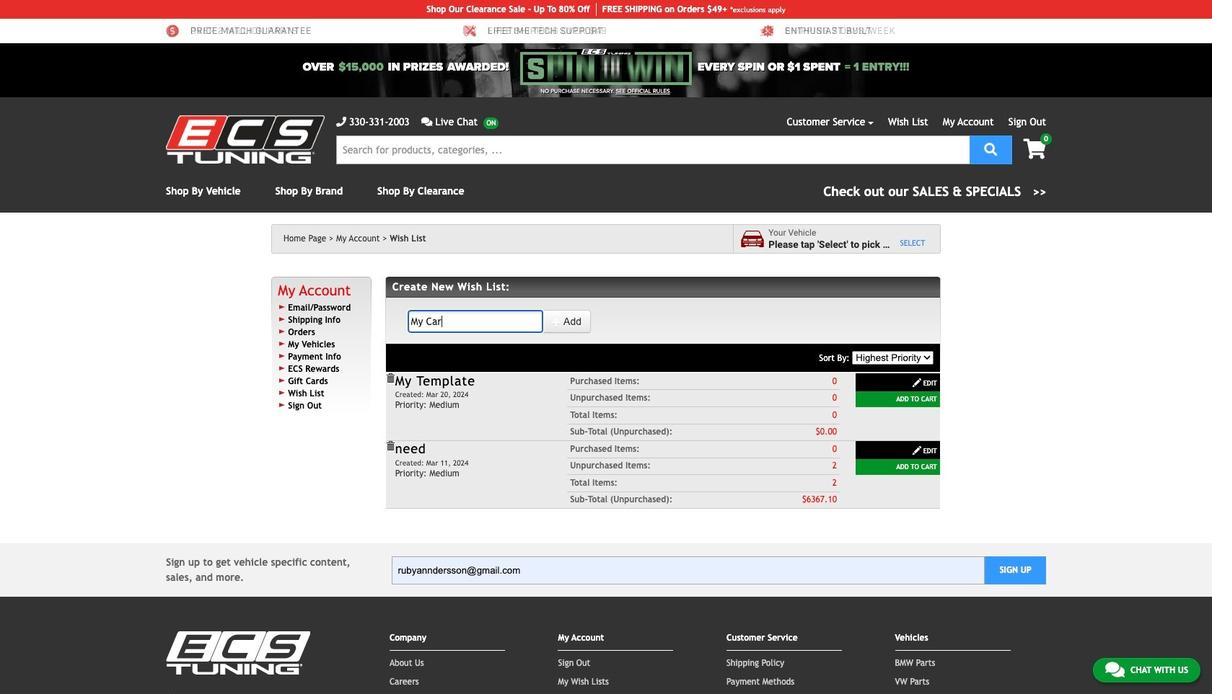 Task type: vqa. For each thing, say whether or not it's contained in the screenshot.
delete icon to the bottom
yes



Task type: describe. For each thing, give the bounding box(es) containing it.
Email email field
[[391, 557, 985, 585]]

shopping cart image
[[1024, 139, 1046, 159]]

comments image
[[421, 117, 433, 127]]



Task type: locate. For each thing, give the bounding box(es) containing it.
delete image
[[385, 374, 395, 384]]

0 horizontal spatial white image
[[551, 317, 561, 328]]

phone image
[[336, 117, 346, 127]]

2 ecs tuning image from the top
[[166, 632, 310, 676]]

search image
[[984, 143, 997, 155]]

0 vertical spatial white image
[[551, 317, 561, 328]]

white image
[[551, 317, 561, 328], [912, 446, 922, 456]]

0 vertical spatial ecs tuning image
[[166, 115, 325, 164]]

1 horizontal spatial white image
[[912, 446, 922, 456]]

comments image
[[1105, 662, 1125, 679]]

white image
[[912, 378, 922, 388]]

1 vertical spatial ecs tuning image
[[166, 632, 310, 676]]

ecs tuning 'spin to win' contest logo image
[[520, 49, 692, 85]]

delete image
[[385, 442, 395, 452]]

ecs tuning image
[[166, 115, 325, 164], [166, 632, 310, 676]]

1 vertical spatial white image
[[912, 446, 922, 456]]

e.g. Brian's S4, Garry's BMW E92...etc text field
[[407, 310, 543, 333]]

1 ecs tuning image from the top
[[166, 115, 325, 164]]

Search text field
[[336, 136, 970, 165]]



